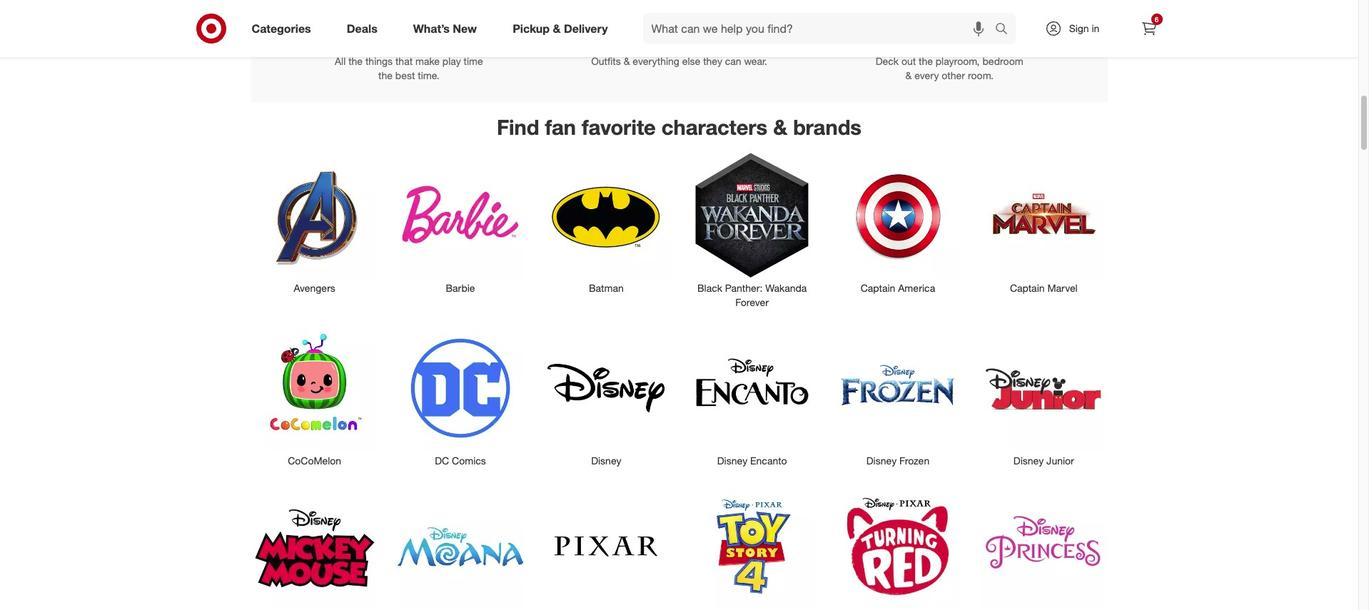 Task type: locate. For each thing, give the bounding box(es) containing it.
they
[[703, 55, 722, 67]]

&
[[553, 21, 561, 35], [659, 37, 669, 54], [944, 37, 954, 54], [624, 55, 630, 67], [906, 69, 912, 81], [773, 114, 788, 140]]

& up everything
[[659, 37, 669, 54]]

4 disney from the left
[[1014, 455, 1044, 467]]

captain america
[[861, 282, 935, 294]]

& left brands
[[773, 114, 788, 140]]

can
[[725, 55, 742, 67]]

captain marvel link
[[971, 150, 1117, 296]]

captain marvel
[[1010, 282, 1078, 294]]

disney frozen link
[[825, 323, 971, 469]]

dc comics link
[[388, 323, 533, 469]]

categories link
[[240, 13, 329, 44]]

dc comics
[[435, 455, 486, 467]]

0 horizontal spatial captain
[[861, 282, 896, 294]]

2 captain from the left
[[1010, 282, 1045, 294]]

the up every
[[919, 55, 933, 67]]

& down clothes at the left top of page
[[624, 55, 630, 67]]

black
[[698, 282, 722, 294]]

search
[[988, 23, 1023, 37]]

decor
[[958, 37, 998, 54]]

captain inside 'link'
[[861, 282, 896, 294]]

1 horizontal spatial captain
[[1010, 282, 1045, 294]]

captain
[[861, 282, 896, 294], [1010, 282, 1045, 294]]

the right all
[[349, 55, 363, 67]]

home & decor deck out the playroom, bedroom & every other room.
[[876, 37, 1024, 81]]

what's new
[[413, 21, 477, 35]]

search button
[[988, 13, 1023, 47]]

2 disney from the left
[[717, 455, 748, 467]]

all the things that make play time the best time.
[[335, 55, 483, 81]]

captain america link
[[825, 150, 971, 296]]

deals link
[[335, 13, 395, 44]]

all
[[335, 55, 346, 67]]

& down out
[[906, 69, 912, 81]]

america
[[898, 282, 935, 294]]

captain left marvel
[[1010, 282, 1045, 294]]

2 horizontal spatial the
[[919, 55, 933, 67]]

in
[[1092, 22, 1100, 34]]

forever
[[736, 296, 769, 309]]

deck
[[876, 55, 899, 67]]

that
[[395, 55, 413, 67]]

disney junior link
[[971, 323, 1117, 469]]

best
[[395, 69, 415, 81]]

disney for disney junior
[[1014, 455, 1044, 467]]

marvel
[[1048, 282, 1078, 294]]

comics
[[452, 455, 486, 467]]

disney frozen
[[867, 455, 930, 467]]

wear.
[[744, 55, 767, 67]]

junior
[[1047, 455, 1074, 467]]

encanto
[[750, 455, 787, 467]]

every
[[915, 69, 939, 81]]

clothes
[[604, 37, 655, 54]]

disney
[[591, 455, 622, 467], [717, 455, 748, 467], [867, 455, 897, 467], [1014, 455, 1044, 467]]

captain for captain america
[[861, 282, 896, 294]]

disney for disney encanto
[[717, 455, 748, 467]]

wakanda
[[766, 282, 807, 294]]

sign
[[1069, 22, 1089, 34]]

playroom,
[[936, 55, 980, 67]]

avengers
[[294, 282, 335, 294]]

fan
[[545, 114, 576, 140]]

1 disney from the left
[[591, 455, 622, 467]]

the down things at the left top
[[378, 69, 393, 81]]

disney link
[[533, 323, 679, 469]]

favorite
[[582, 114, 656, 140]]

black panther: wakanda forever link
[[679, 150, 825, 310]]

captain left america
[[861, 282, 896, 294]]

6
[[1155, 15, 1159, 24]]

new
[[453, 21, 477, 35]]

the
[[349, 55, 363, 67], [919, 55, 933, 67], [378, 69, 393, 81]]

1 captain from the left
[[861, 282, 896, 294]]

3 disney from the left
[[867, 455, 897, 467]]

everything
[[633, 55, 680, 67]]

delivery
[[564, 21, 608, 35]]

play
[[443, 55, 461, 67]]

disney encanto link
[[679, 323, 825, 469]]

disney for disney frozen
[[867, 455, 897, 467]]



Task type: vqa. For each thing, say whether or not it's contained in the screenshot.
Shipt
no



Task type: describe. For each thing, give the bounding box(es) containing it.
bedroom
[[983, 55, 1024, 67]]

find fan favorite characters & brands
[[497, 114, 862, 140]]

frozen
[[900, 455, 930, 467]]

0 horizontal spatial the
[[349, 55, 363, 67]]

sign in link
[[1033, 13, 1122, 44]]

batman link
[[533, 150, 679, 296]]

clothes & accessories outfits & everything else they can wear.
[[591, 37, 767, 67]]

& up playroom,
[[944, 37, 954, 54]]

brands
[[793, 114, 862, 140]]

barbie link
[[388, 150, 533, 296]]

home
[[901, 37, 940, 54]]

batman
[[589, 282, 624, 294]]

what's new link
[[401, 13, 495, 44]]

else
[[682, 55, 701, 67]]

disney encanto
[[717, 455, 787, 467]]

pickup & delivery link
[[501, 13, 626, 44]]

things
[[365, 55, 393, 67]]

out
[[902, 55, 916, 67]]

categories
[[252, 21, 311, 35]]

find
[[497, 114, 539, 140]]

pickup & delivery
[[513, 21, 608, 35]]

outfits
[[591, 55, 621, 67]]

the inside home & decor deck out the playroom, bedroom & every other room.
[[919, 55, 933, 67]]

make
[[415, 55, 440, 67]]

cocomelon
[[288, 455, 341, 467]]

accessories
[[673, 37, 754, 54]]

avengers link
[[242, 150, 388, 296]]

time.
[[418, 69, 440, 81]]

disney junior
[[1014, 455, 1074, 467]]

disney for disney
[[591, 455, 622, 467]]

room.
[[968, 69, 994, 81]]

characters
[[662, 114, 768, 140]]

What can we help you find? suggestions appear below search field
[[643, 13, 998, 44]]

barbie
[[446, 282, 475, 294]]

& right 'pickup'
[[553, 21, 561, 35]]

deals
[[347, 21, 377, 35]]

time
[[464, 55, 483, 67]]

pickup
[[513, 21, 550, 35]]

captain for captain marvel
[[1010, 282, 1045, 294]]

what's
[[413, 21, 450, 35]]

panther:
[[725, 282, 763, 294]]

sign in
[[1069, 22, 1100, 34]]

cocomelon link
[[242, 323, 388, 469]]

1 horizontal spatial the
[[378, 69, 393, 81]]

6 link
[[1133, 13, 1165, 44]]

black panther: wakanda forever
[[698, 282, 807, 309]]

other
[[942, 69, 965, 81]]

dc
[[435, 455, 449, 467]]



